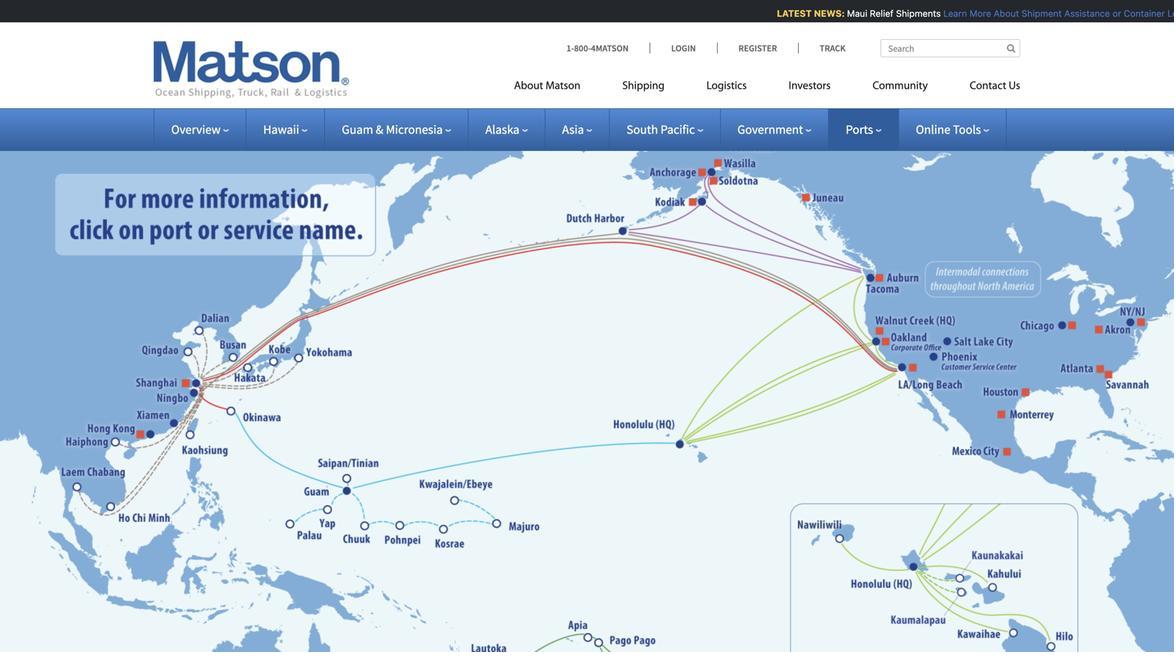 Task type: locate. For each thing, give the bounding box(es) containing it.
south pacific
[[627, 122, 695, 137]]

guam & micronesia link
[[342, 122, 451, 137]]

800-
[[574, 42, 591, 54]]

hawaii
[[263, 122, 299, 137]]

alaska
[[486, 122, 520, 137]]

0 horizontal spatial about
[[514, 81, 544, 92]]

loa
[[1164, 8, 1175, 19]]

1-800-4matson link
[[567, 42, 650, 54]]

hakata image
[[242, 356, 254, 369]]

yokohama image
[[294, 352, 306, 364]]

register
[[739, 42, 777, 54]]

login link
[[650, 42, 717, 54]]

palau image
[[285, 517, 297, 529]]

ports
[[846, 122, 874, 137]]

south
[[627, 122, 658, 137]]

shipments
[[892, 8, 937, 19]]

community link
[[852, 74, 949, 102]]

kosrae image
[[439, 523, 451, 535]]

micronesia
[[386, 122, 443, 137]]

search image
[[1008, 44, 1016, 53]]

shipment
[[1018, 8, 1058, 19]]

online
[[916, 122, 951, 137]]

more
[[966, 8, 987, 19]]

kodiak image
[[697, 196, 709, 208]]

guam image
[[345, 485, 357, 497]]

shipping link
[[602, 74, 686, 102]]

1 horizontal spatial about
[[990, 8, 1015, 19]]

matson
[[546, 81, 581, 92]]

None search field
[[881, 39, 1021, 57]]

0 vertical spatial about
[[990, 8, 1015, 19]]

about right more
[[990, 8, 1015, 19]]

0 vertical spatial honolulu image
[[675, 438, 687, 451]]

container
[[1120, 8, 1161, 19]]

assistance
[[1060, 8, 1106, 19]]

contact us
[[970, 81, 1021, 92]]

about matson link
[[514, 74, 602, 102]]

about
[[990, 8, 1015, 19], [514, 81, 544, 92]]

oakland image
[[871, 335, 883, 347]]

pohnpei image
[[396, 517, 408, 530]]

kahului image
[[988, 580, 1000, 593]]

track
[[820, 42, 846, 54]]

Search search field
[[881, 39, 1021, 57]]

1 horizontal spatial honolulu image
[[909, 560, 921, 572]]

1-800-4matson
[[567, 42, 629, 54]]

kaohsiung image
[[183, 426, 196, 438]]

phoenix image
[[928, 352, 940, 364]]

matson_routemap.jpg image
[[0, 121, 1175, 652]]

government
[[738, 122, 804, 137]]

about left matson
[[514, 81, 544, 92]]

honolulu image
[[675, 438, 687, 451], [909, 560, 921, 572]]

dalian image
[[194, 324, 207, 336]]

qingdao image
[[181, 347, 193, 359]]

shipping
[[623, 81, 665, 92]]

about inside top menu navigation
[[514, 81, 544, 92]]

government link
[[738, 122, 812, 137]]

1 vertical spatial about
[[514, 81, 544, 92]]

hawaii link
[[263, 122, 308, 137]]

saipan tinian rota image
[[345, 474, 357, 486]]

online tools
[[916, 122, 982, 137]]

logistics
[[707, 81, 747, 92]]

online tools link
[[916, 122, 990, 137]]

0 horizontal spatial honolulu image
[[675, 438, 687, 451]]

contact us link
[[949, 74, 1021, 102]]

top menu navigation
[[514, 74, 1021, 102]]

shanghai image
[[192, 377, 204, 389]]

overview
[[171, 122, 221, 137]]

login
[[672, 42, 696, 54]]

busan image
[[229, 351, 241, 363]]



Task type: vqa. For each thing, say whether or not it's contained in the screenshot.
Information at the left
no



Task type: describe. For each thing, give the bounding box(es) containing it.
latest news: maui relief shipments learn more about shipment assistance or container loa
[[773, 8, 1175, 19]]

latest
[[773, 8, 808, 19]]

majuro image
[[494, 517, 506, 529]]

4matson
[[591, 42, 629, 54]]

hong kong image
[[147, 429, 159, 441]]

&
[[376, 122, 384, 137]]

pago pago image
[[597, 637, 609, 649]]

tools
[[953, 122, 982, 137]]

xiamen image
[[172, 413, 184, 426]]

about matson
[[514, 81, 581, 92]]

track link
[[798, 42, 846, 54]]

nawiliwili image
[[833, 533, 845, 546]]

alaska link
[[486, 122, 528, 137]]

asia
[[562, 122, 584, 137]]

ho chi minh image
[[105, 500, 117, 512]]

overview link
[[171, 122, 229, 137]]

south pacific link
[[627, 122, 704, 137]]

anchorage image
[[707, 165, 720, 177]]

news:
[[810, 8, 841, 19]]

asia link
[[562, 122, 593, 137]]

guam & micronesia
[[342, 122, 443, 137]]

register link
[[717, 42, 798, 54]]

relief
[[866, 8, 890, 19]]

chuuk image
[[358, 519, 371, 531]]

logistics link
[[686, 74, 768, 102]]

learn
[[939, 8, 963, 19]]

ports link
[[846, 122, 882, 137]]

community
[[873, 81, 928, 92]]

ningbo image
[[192, 388, 204, 400]]

blue matson logo with ocean, shipping, truck, rail and logistics written beneath it. image
[[154, 41, 350, 99]]

kobe image
[[267, 356, 280, 369]]

kwajelein image
[[451, 493, 464, 505]]

investors link
[[768, 74, 852, 102]]

okinawa image
[[224, 404, 237, 416]]

pacific
[[661, 122, 695, 137]]

hilo image
[[1047, 642, 1059, 652]]

us
[[1009, 81, 1021, 92]]

or
[[1109, 8, 1117, 19]]

laem chabang image
[[70, 481, 82, 493]]

contact
[[970, 81, 1007, 92]]

apia image
[[579, 631, 592, 643]]

guam
[[342, 122, 373, 137]]

la image
[[895, 360, 907, 372]]

kawaihae image
[[1008, 627, 1021, 639]]

learn more about shipment assistance or container loa link
[[939, 8, 1175, 19]]

tacoma image
[[867, 272, 879, 284]]

dutch hurbor image
[[618, 224, 630, 236]]

1 vertical spatial honolulu image
[[909, 560, 921, 572]]

investors
[[789, 81, 831, 92]]

yap image
[[321, 501, 333, 513]]

1-
[[567, 42, 574, 54]]

maui
[[843, 8, 863, 19]]



